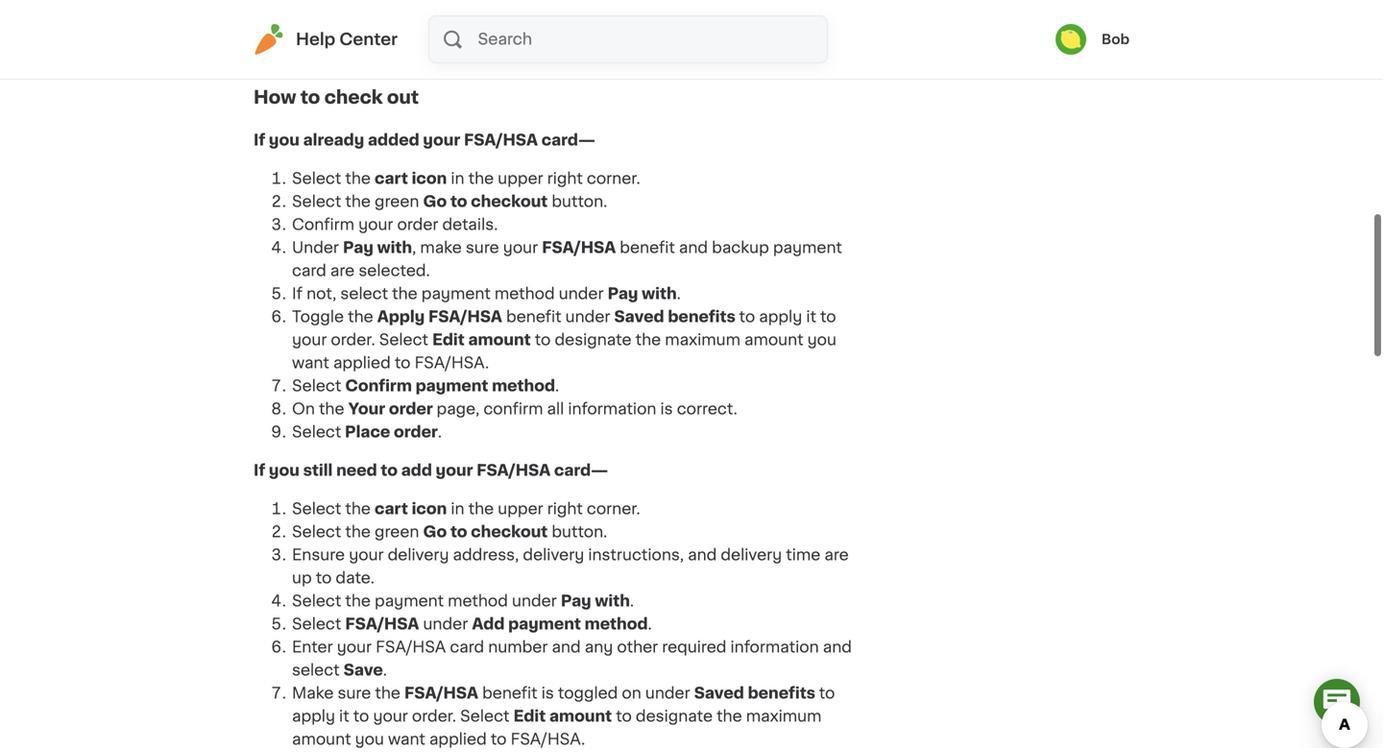 Task type: describe. For each thing, give the bounding box(es) containing it.
toggle
[[292, 310, 344, 325]]

added
[[368, 133, 420, 148]]

0 vertical spatial go
[[557, 24, 580, 39]]

fsa/hsa. for benefit is toggled on under
[[511, 732, 586, 748]]

confirm inside select the cart icon in the upper right corner. select the green go to checkout button. confirm your order details.
[[292, 217, 355, 233]]

are inside select the cart icon in the upper right corner. select the green go to checkout button. ensure your delivery address, delivery instructions, and delivery time are up to date. select the payment method under pay with . select fsa/hsa under add payment method .
[[825, 548, 849, 563]]

,
[[412, 240, 416, 256]]

enter
[[292, 640, 333, 656]]

1 vertical spatial pay
[[608, 287, 639, 302]]

2 delivery from the left
[[523, 548, 585, 563]]

up
[[292, 571, 312, 586]]

fsa/hsa inside select the cart icon in the upper right corner. select the green go to checkout button. ensure your delivery address, delivery instructions, and delivery time are up to date. select the payment method under pay with . select fsa/hsa under add payment method .
[[345, 617, 419, 633]]

fsa/hsa inside enter your fsa/hsa card number and any other required information and select
[[376, 640, 446, 656]]

to inside select the cart icon in the upper right corner. select the green go to checkout button. confirm your order details.
[[451, 194, 468, 210]]

select up the on
[[292, 379, 341, 394]]

method inside select confirm payment method . on the your order page, confirm all information is correct. select place order .
[[492, 379, 556, 394]]

with inside select the cart icon in the upper right corner. select the green go to checkout button. ensure your delivery address, delivery instructions, and delivery time are up to date. select the payment method under pay with . select fsa/hsa under add payment method .
[[595, 594, 630, 609]]

order. for apply fsa/hsa
[[331, 333, 375, 348]]

instructions,
[[588, 548, 684, 563]]

apply
[[378, 310, 425, 325]]

1 horizontal spatial sure
[[466, 240, 499, 256]]

your inside updating your payment methods
[[683, 24, 720, 39]]

add
[[401, 463, 432, 479]]

if not, select the payment method under pay with .
[[292, 287, 681, 302]]

out
[[387, 88, 419, 106]]

help center
[[296, 31, 398, 48]]

1 vertical spatial need
[[336, 463, 377, 479]]

select confirm payment method . on the your order page, confirm all information is correct. select place order .
[[292, 379, 738, 440]]

correct.
[[677, 402, 738, 417]]

center
[[340, 31, 398, 48]]

1 vertical spatial order
[[389, 402, 433, 417]]

bob link
[[1056, 24, 1130, 55]]

want for make sure the
[[388, 732, 426, 748]]

method up add
[[448, 594, 508, 609]]

help
[[296, 31, 336, 48]]

under
[[292, 240, 339, 256]]

make
[[292, 686, 334, 702]]

1 vertical spatial card—
[[554, 463, 608, 479]]

corner. for details.
[[587, 171, 641, 187]]

cart for order
[[375, 171, 408, 187]]

details.
[[443, 217, 498, 233]]

your up if not, select the payment method under pay with .
[[503, 240, 538, 256]]

information inside select confirm payment method . on the your order page, confirm all information is correct. select place order .
[[568, 402, 657, 417]]

still
[[303, 463, 333, 479]]

edit amount for under
[[433, 333, 531, 348]]

under pay with , make sure your fsa/hsa
[[292, 240, 616, 256]]

select up the "under"
[[292, 194, 341, 210]]

1 horizontal spatial select
[[341, 287, 388, 302]]

designate for benefit under
[[555, 333, 632, 348]]

not,
[[307, 287, 337, 302]]

applied for fsa/hsa
[[430, 732, 487, 748]]

green for delivery
[[375, 525, 419, 540]]

checkout for address,
[[471, 525, 548, 540]]

0 vertical spatial pay
[[343, 240, 374, 256]]

already
[[303, 133, 365, 148]]

2 vertical spatial order
[[394, 425, 438, 440]]

icon for delivery
[[412, 502, 447, 517]]

1 delivery from the left
[[388, 548, 449, 563]]

your inside enter your fsa/hsa card number and any other required information and select
[[337, 640, 372, 656]]

it for make sure the fsa/hsa benefit is toggled on under saved benefits
[[339, 709, 350, 725]]

go for select the cart icon in the upper right corner. select the green go to checkout button. confirm your order details.
[[423, 194, 447, 210]]

confirm
[[484, 402, 543, 417]]

save
[[344, 663, 383, 679]]

benefit and backup payment card are selected.
[[292, 240, 843, 279]]

still need help with payment methods? go to
[[254, 24, 604, 39]]

select down apply on the top of the page
[[379, 333, 429, 348]]

methods
[[254, 47, 326, 62]]

user avatar image
[[1056, 24, 1087, 55]]

information inside enter your fsa/hsa card number and any other required information and select
[[731, 640, 819, 656]]

green for order
[[375, 194, 419, 210]]

address,
[[453, 548, 519, 563]]

benefit for toggled
[[483, 686, 538, 702]]

number
[[488, 640, 548, 656]]

0 vertical spatial need
[[286, 24, 325, 39]]

apply for toggle the apply fsa/hsa benefit under saved benefits
[[760, 310, 803, 325]]

if for if you already added your fsa/hsa card—
[[254, 133, 265, 148]]

toggled
[[558, 686, 618, 702]]

all
[[547, 402, 564, 417]]

enter your fsa/hsa card number and any other required information and select
[[292, 640, 852, 679]]

select inside enter your fsa/hsa card number and any other required information and select
[[292, 663, 340, 679]]

save .
[[344, 663, 387, 679]]

help
[[329, 24, 363, 39]]

how
[[254, 88, 296, 106]]

on
[[622, 686, 642, 702]]

updating your payment methods link
[[254, 24, 796, 62]]

method up the toggle the apply fsa/hsa benefit under saved benefits
[[495, 287, 555, 302]]

the inside select confirm payment method . on the your order page, confirm all information is correct. select place order .
[[319, 402, 345, 417]]

if you already added your fsa/hsa card—
[[254, 133, 596, 148]]

card inside benefit and backup payment card are selected.
[[292, 263, 327, 279]]

payment inside benefit and backup payment card are selected.
[[774, 240, 843, 256]]

methods?
[[476, 24, 553, 39]]

if for if you still need to add your fsa/hsa card—
[[254, 463, 265, 479]]

right for details.
[[548, 171, 583, 187]]

check
[[325, 88, 383, 106]]



Task type: locate. For each thing, give the bounding box(es) containing it.
1 green from the top
[[375, 194, 419, 210]]

order
[[397, 217, 439, 233], [389, 402, 433, 417], [394, 425, 438, 440]]

page,
[[437, 402, 480, 417]]

confirm inside select confirm payment method . on the your order page, confirm all information is correct. select place order .
[[345, 379, 412, 394]]

1 vertical spatial benefit
[[507, 310, 562, 325]]

upper inside select the cart icon in the upper right corner. select the green go to checkout button. ensure your delivery address, delivery instructions, and delivery time are up to date. select the payment method under pay with . select fsa/hsa under add payment method .
[[498, 502, 544, 517]]

0 horizontal spatial sure
[[338, 686, 371, 702]]

saved
[[615, 310, 665, 325], [695, 686, 745, 702]]

applied for apply fsa/hsa
[[333, 356, 391, 371]]

sure down the details. on the left
[[466, 240, 499, 256]]

2 in from the top
[[451, 502, 465, 517]]

cart inside select the cart icon in the upper right corner. select the green go to checkout button. confirm your order details.
[[375, 171, 408, 187]]

date.
[[336, 571, 375, 586]]

select the cart icon in the upper right corner. select the green go to checkout button. ensure your delivery address, delivery instructions, and delivery time are up to date. select the payment method under pay with . select fsa/hsa under add payment method .
[[292, 502, 849, 633]]

0 vertical spatial to apply it to your order. select
[[292, 310, 837, 348]]

go down the if you still need to add your fsa/hsa card—
[[423, 525, 447, 540]]

0 vertical spatial information
[[568, 402, 657, 417]]

upper for details.
[[498, 171, 544, 187]]

select up the enter
[[292, 617, 341, 633]]

1 vertical spatial designate
[[636, 709, 713, 725]]

0 vertical spatial green
[[375, 194, 419, 210]]

it
[[807, 310, 817, 325], [339, 709, 350, 725]]

corner. up benefit and backup payment card are selected.
[[587, 171, 641, 187]]

corner. inside select the cart icon in the upper right corner. select the green go to checkout button. ensure your delivery address, delivery instructions, and delivery time are up to date. select the payment method under pay with . select fsa/hsa under add payment method .
[[587, 502, 641, 517]]

maximum for make sure the fsa/hsa benefit is toggled on under saved benefits
[[747, 709, 822, 725]]

order. for fsa/hsa
[[412, 709, 457, 725]]

0 vertical spatial corner.
[[587, 171, 641, 187]]

0 vertical spatial upper
[[498, 171, 544, 187]]

other
[[617, 640, 659, 656]]

0 vertical spatial button.
[[552, 194, 608, 210]]

saved down required
[[695, 686, 745, 702]]

card—
[[542, 133, 596, 148], [554, 463, 608, 479]]

corner.
[[587, 171, 641, 187], [587, 502, 641, 517]]

help center link
[[254, 24, 398, 55]]

0 horizontal spatial are
[[331, 263, 355, 279]]

0 vertical spatial saved
[[615, 310, 665, 325]]

0 vertical spatial card
[[292, 263, 327, 279]]

1 vertical spatial confirm
[[345, 379, 412, 394]]

green
[[375, 194, 419, 210], [375, 525, 419, 540]]

0 vertical spatial order.
[[331, 333, 375, 348]]

1 vertical spatial edit amount
[[514, 709, 612, 725]]

pay right the "under"
[[343, 240, 374, 256]]

applied
[[333, 356, 391, 371], [430, 732, 487, 748]]

confirm up your
[[345, 379, 412, 394]]

apply down make
[[292, 709, 335, 725]]

if left not,
[[292, 287, 303, 302]]

in down the if you still need to add your fsa/hsa card—
[[451, 502, 465, 517]]

corner. up instructions,
[[587, 502, 641, 517]]

information
[[568, 402, 657, 417], [731, 640, 819, 656]]

benefit inside benefit and backup payment card are selected.
[[620, 240, 675, 256]]

1 vertical spatial saved
[[695, 686, 745, 702]]

1 button. from the top
[[552, 194, 608, 210]]

you
[[269, 133, 300, 148], [808, 333, 837, 348], [269, 463, 300, 479], [355, 732, 384, 748]]

delivery
[[388, 548, 449, 563], [523, 548, 585, 563], [721, 548, 783, 563]]

1 horizontal spatial edit
[[514, 709, 546, 725]]

1 vertical spatial edit
[[514, 709, 546, 725]]

0 vertical spatial edit
[[433, 333, 465, 348]]

2 vertical spatial if
[[254, 463, 265, 479]]

icon down if you already added your fsa/hsa card—
[[412, 171, 447, 187]]

2 button. from the top
[[552, 525, 608, 540]]

select down the already
[[292, 171, 341, 187]]

2 cart from the top
[[375, 502, 408, 517]]

1 horizontal spatial benefits
[[748, 686, 816, 702]]

card down the "under"
[[292, 263, 327, 279]]

button. inside select the cart icon in the upper right corner. select the green go to checkout button. ensure your delivery address, delivery instructions, and delivery time are up to date. select the payment method under pay with . select fsa/hsa under add payment method .
[[552, 525, 608, 540]]

confirm up the "under"
[[292, 217, 355, 233]]

upper up the details. on the left
[[498, 171, 544, 187]]

method up confirm
[[492, 379, 556, 394]]

your right "updating"
[[683, 24, 720, 39]]

button. up benefit and backup payment card are selected.
[[552, 194, 608, 210]]

pay up any at the bottom
[[561, 594, 592, 609]]

toggle the apply fsa/hsa benefit under saved benefits
[[292, 310, 740, 325]]

1 vertical spatial corner.
[[587, 502, 641, 517]]

1 checkout from the top
[[471, 194, 548, 210]]

apply for make sure the fsa/hsa benefit is toggled on under saved benefits
[[292, 709, 335, 725]]

2 right from the top
[[548, 502, 583, 517]]

0 horizontal spatial apply
[[292, 709, 335, 725]]

0 vertical spatial fsa/hsa.
[[415, 356, 489, 371]]

designate
[[555, 333, 632, 348], [636, 709, 713, 725]]

1 vertical spatial icon
[[412, 502, 447, 517]]

fsa/hsa. for benefit under
[[415, 356, 489, 371]]

button. up instructions,
[[552, 525, 608, 540]]

1 vertical spatial cart
[[375, 502, 408, 517]]

designate for benefit is toggled on under
[[636, 709, 713, 725]]

1 corner. from the top
[[587, 171, 641, 187]]

2 green from the top
[[375, 525, 419, 540]]

green inside select the cart icon in the upper right corner. select the green go to checkout button. ensure your delivery address, delivery instructions, and delivery time are up to date. select the payment method under pay with . select fsa/hsa under add payment method .
[[375, 525, 419, 540]]

select down still
[[292, 502, 341, 517]]

0 vertical spatial to designate the maximum amount you want applied to fsa/hsa.
[[292, 333, 837, 371]]

in up the details. on the left
[[451, 171, 465, 187]]

right for address,
[[548, 502, 583, 517]]

icon
[[412, 171, 447, 187], [412, 502, 447, 517]]

time
[[786, 548, 821, 563]]

button. inside select the cart icon in the upper right corner. select the green go to checkout button. confirm your order details.
[[552, 194, 608, 210]]

1 horizontal spatial order.
[[412, 709, 457, 725]]

your up selected.
[[359, 217, 394, 233]]

select the cart icon in the upper right corner. select the green go to checkout button. confirm your order details.
[[292, 171, 641, 233]]

cart down add
[[375, 502, 408, 517]]

0 vertical spatial sure
[[466, 240, 499, 256]]

benefit down if not, select the payment method under pay with .
[[507, 310, 562, 325]]

information right required
[[731, 640, 819, 656]]

1 horizontal spatial card
[[450, 640, 485, 656]]

if for if not, select the payment method under pay with .
[[292, 287, 303, 302]]

0 vertical spatial are
[[331, 263, 355, 279]]

and inside select the cart icon in the upper right corner. select the green go to checkout button. ensure your delivery address, delivery instructions, and delivery time are up to date. select the payment method under pay with . select fsa/hsa under add payment method .
[[688, 548, 717, 563]]

0 vertical spatial designate
[[555, 333, 632, 348]]

2 upper from the top
[[498, 502, 544, 517]]

if left still
[[254, 463, 265, 479]]

information right all
[[568, 402, 657, 417]]

order right your
[[389, 402, 433, 417]]

to apply it to your order. select for under
[[292, 310, 837, 348]]

and inside benefit and backup payment card are selected.
[[679, 240, 708, 256]]

make
[[420, 240, 462, 256]]

make sure the fsa/hsa benefit is toggled on under saved benefits
[[292, 686, 820, 702]]

1 vertical spatial fsa/hsa.
[[511, 732, 586, 748]]

1 vertical spatial maximum
[[747, 709, 822, 725]]

are up not,
[[331, 263, 355, 279]]

0 horizontal spatial maximum
[[665, 333, 741, 348]]

go
[[557, 24, 580, 39], [423, 194, 447, 210], [423, 525, 447, 540]]

order.
[[331, 333, 375, 348], [412, 709, 457, 725]]

1 in from the top
[[451, 171, 465, 187]]

delivery right address, at the left bottom of page
[[523, 548, 585, 563]]

if down "how"
[[254, 133, 265, 148]]

cart for delivery
[[375, 502, 408, 517]]

1 vertical spatial to designate the maximum amount you want applied to fsa/hsa.
[[292, 709, 822, 748]]

2 to designate the maximum amount you want applied to fsa/hsa. from the top
[[292, 709, 822, 748]]

0 vertical spatial icon
[[412, 171, 447, 187]]

designate up all
[[555, 333, 632, 348]]

0 vertical spatial select
[[341, 287, 388, 302]]

to apply it to your order. select down benefit and backup payment card are selected.
[[292, 310, 837, 348]]

edit amount
[[433, 333, 531, 348], [514, 709, 612, 725]]

1 horizontal spatial it
[[807, 310, 817, 325]]

0 vertical spatial benefits
[[668, 310, 736, 325]]

your down save .
[[373, 709, 408, 725]]

it for toggle the apply fsa/hsa benefit under saved benefits
[[807, 310, 817, 325]]

1 horizontal spatial are
[[825, 548, 849, 563]]

method up any at the bottom
[[585, 617, 648, 633]]

0 vertical spatial confirm
[[292, 217, 355, 233]]

2 horizontal spatial delivery
[[721, 548, 783, 563]]

0 horizontal spatial edit
[[433, 333, 465, 348]]

1 cart from the top
[[375, 171, 408, 187]]

checkout
[[471, 194, 548, 210], [471, 525, 548, 540]]

1 horizontal spatial fsa/hsa.
[[511, 732, 586, 748]]

go inside select the cart icon in the upper right corner. select the green go to checkout button. confirm your order details.
[[423, 194, 447, 210]]

in
[[451, 171, 465, 187], [451, 502, 465, 517]]

delivery left address, at the left bottom of page
[[388, 548, 449, 563]]

0 horizontal spatial applied
[[333, 356, 391, 371]]

2 icon from the top
[[412, 502, 447, 517]]

1 to designate the maximum amount you want applied to fsa/hsa. from the top
[[292, 333, 837, 371]]

1 icon from the top
[[412, 171, 447, 187]]

your right add
[[436, 463, 473, 479]]

0 vertical spatial card—
[[542, 133, 596, 148]]

payment inside select confirm payment method . on the your order page, confirm all information is correct. select place order .
[[416, 379, 489, 394]]

1 right from the top
[[548, 171, 583, 187]]

to
[[584, 24, 600, 39], [301, 88, 320, 106], [451, 194, 468, 210], [740, 310, 756, 325], [821, 310, 837, 325], [535, 333, 551, 348], [395, 356, 411, 371], [381, 463, 398, 479], [451, 525, 468, 540], [316, 571, 332, 586], [820, 686, 836, 702], [353, 709, 369, 725], [616, 709, 632, 725], [491, 732, 507, 748]]

in inside select the cart icon in the upper right corner. select the green go to checkout button. confirm your order details.
[[451, 171, 465, 187]]

1 horizontal spatial need
[[336, 463, 377, 479]]

if you still need to add your fsa/hsa card—
[[254, 463, 608, 479]]

your up save
[[337, 640, 372, 656]]

Search search field
[[476, 16, 828, 62]]

checkout up the details. on the left
[[471, 194, 548, 210]]

cart inside select the cart icon in the upper right corner. select the green go to checkout button. ensure your delivery address, delivery instructions, and delivery time are up to date. select the payment method under pay with . select fsa/hsa under add payment method .
[[375, 502, 408, 517]]

in for details.
[[451, 171, 465, 187]]

payment
[[403, 24, 472, 39], [724, 24, 796, 39], [774, 240, 843, 256], [422, 287, 491, 302], [416, 379, 489, 394], [375, 594, 444, 609], [509, 617, 581, 633]]

icon inside select the cart icon in the upper right corner. select the green go to checkout button. ensure your delivery address, delivery instructions, and delivery time are up to date. select the payment method under pay with . select fsa/hsa under add payment method .
[[412, 502, 447, 517]]

if
[[254, 133, 265, 148], [292, 287, 303, 302], [254, 463, 265, 479]]

1 vertical spatial is
[[542, 686, 554, 702]]

1 vertical spatial checkout
[[471, 525, 548, 540]]

pay inside select the cart icon in the upper right corner. select the green go to checkout button. ensure your delivery address, delivery instructions, and delivery time are up to date. select the payment method under pay with . select fsa/hsa under add payment method .
[[561, 594, 592, 609]]

instacart image
[[254, 24, 284, 55]]

1 vertical spatial upper
[[498, 502, 544, 517]]

checkout up address, at the left bottom of page
[[471, 525, 548, 540]]

fsa/hsa.
[[415, 356, 489, 371], [511, 732, 586, 748]]

designate down 'on'
[[636, 709, 713, 725]]

select down up
[[292, 594, 341, 609]]

payment inside updating your payment methods
[[724, 24, 796, 39]]

edit down if not, select the payment method under pay with .
[[433, 333, 465, 348]]

your up date.
[[349, 548, 384, 563]]

delivery left time
[[721, 548, 783, 563]]

edit for benefit under
[[433, 333, 465, 348]]

place
[[345, 425, 390, 440]]

required
[[662, 640, 727, 656]]

1 upper from the top
[[498, 171, 544, 187]]

0 horizontal spatial designate
[[555, 333, 632, 348]]

green inside select the cart icon in the upper right corner. select the green go to checkout button. confirm your order details.
[[375, 194, 419, 210]]

edit down the make sure the fsa/hsa benefit is toggled on under saved benefits
[[514, 709, 546, 725]]

upper inside select the cart icon in the upper right corner. select the green go to checkout button. confirm your order details.
[[498, 171, 544, 187]]

to apply it to your order. select down enter your fsa/hsa card number and any other required information and select
[[292, 686, 836, 725]]

2 vertical spatial benefit
[[483, 686, 538, 702]]

2 corner. from the top
[[587, 502, 641, 517]]

edit amount down the toggle the apply fsa/hsa benefit under saved benefits
[[433, 333, 531, 348]]

0 vertical spatial is
[[661, 402, 673, 417]]

any
[[585, 640, 613, 656]]

select down the on
[[292, 425, 341, 440]]

card inside enter your fsa/hsa card number and any other required information and select
[[450, 640, 485, 656]]

your inside select the cart icon in the upper right corner. select the green go to checkout button. ensure your delivery address, delivery instructions, and delivery time are up to date. select the payment method under pay with . select fsa/hsa under add payment method .
[[349, 548, 384, 563]]

to apply it to your order. select for is
[[292, 686, 836, 725]]

still
[[254, 24, 282, 39]]

0 horizontal spatial card
[[292, 263, 327, 279]]

right
[[548, 171, 583, 187], [548, 502, 583, 517]]

1 vertical spatial right
[[548, 502, 583, 517]]

2 to apply it to your order. select from the top
[[292, 686, 836, 725]]

2 checkout from the top
[[471, 525, 548, 540]]

1 horizontal spatial information
[[731, 640, 819, 656]]

the
[[345, 171, 371, 187], [469, 171, 494, 187], [345, 194, 371, 210], [392, 287, 418, 302], [348, 310, 374, 325], [636, 333, 661, 348], [319, 402, 345, 417], [345, 502, 371, 517], [469, 502, 494, 517], [345, 525, 371, 540], [345, 594, 371, 609], [375, 686, 401, 702], [717, 709, 743, 725]]

edit for benefit is toggled on under
[[514, 709, 546, 725]]

cart
[[375, 171, 408, 187], [375, 502, 408, 517]]

with
[[367, 24, 399, 39], [377, 240, 412, 256], [642, 287, 677, 302], [595, 594, 630, 609]]

0 vertical spatial it
[[807, 310, 817, 325]]

edit
[[433, 333, 465, 348], [514, 709, 546, 725]]

0 vertical spatial cart
[[375, 171, 408, 187]]

card
[[292, 263, 327, 279], [450, 640, 485, 656]]

updating
[[604, 24, 679, 39]]

1 vertical spatial benefits
[[748, 686, 816, 702]]

0 vertical spatial order
[[397, 217, 439, 233]]

your inside select the cart icon in the upper right corner. select the green go to checkout button. confirm your order details.
[[359, 217, 394, 233]]

apply down backup
[[760, 310, 803, 325]]

to designate the maximum amount you want applied to fsa/hsa. up all
[[292, 333, 837, 371]]

1 horizontal spatial applied
[[430, 732, 487, 748]]

need up methods
[[286, 24, 325, 39]]

1 horizontal spatial is
[[661, 402, 673, 417]]

0 horizontal spatial need
[[286, 24, 325, 39]]

bob
[[1102, 33, 1130, 46]]

benefits
[[668, 310, 736, 325], [748, 686, 816, 702]]

button. for address,
[[552, 525, 608, 540]]

in for address,
[[451, 502, 465, 517]]

backup
[[712, 240, 770, 256]]

0 vertical spatial maximum
[[665, 333, 741, 348]]

maximum
[[665, 333, 741, 348], [747, 709, 822, 725]]

maximum for toggle the apply fsa/hsa benefit under saved benefits
[[665, 333, 741, 348]]

0 vertical spatial benefit
[[620, 240, 675, 256]]

green down add
[[375, 525, 419, 540]]

2 vertical spatial go
[[423, 525, 447, 540]]

0 horizontal spatial pay
[[343, 240, 374, 256]]

pay down benefit and backup payment card are selected.
[[608, 287, 639, 302]]

your
[[683, 24, 720, 39], [423, 133, 461, 148], [359, 217, 394, 233], [503, 240, 538, 256], [292, 333, 327, 348], [436, 463, 473, 479], [349, 548, 384, 563], [337, 640, 372, 656], [373, 709, 408, 725]]

select down selected.
[[341, 287, 388, 302]]

select down the make sure the fsa/hsa benefit is toggled on under saved benefits
[[461, 709, 510, 725]]

to designate the maximum amount you want applied to fsa/hsa. for under
[[292, 333, 837, 371]]

0 horizontal spatial is
[[542, 686, 554, 702]]

right inside select the cart icon in the upper right corner. select the green go to checkout button. ensure your delivery address, delivery instructions, and delivery time are up to date. select the payment method under pay with . select fsa/hsa under add payment method .
[[548, 502, 583, 517]]

ensure
[[292, 548, 345, 563]]

1 vertical spatial go
[[423, 194, 447, 210]]

0 vertical spatial edit amount
[[433, 333, 531, 348]]

to apply it to your order. select
[[292, 310, 837, 348], [292, 686, 836, 725]]

fsa/hsa. down the make sure the fsa/hsa benefit is toggled on under saved benefits
[[511, 732, 586, 748]]

go up the details. on the left
[[423, 194, 447, 210]]

is inside select confirm payment method . on the your order page, confirm all information is correct. select place order .
[[661, 402, 673, 417]]

is left toggled
[[542, 686, 554, 702]]

to designate the maximum amount you want applied to fsa/hsa. down the make sure the fsa/hsa benefit is toggled on under saved benefits
[[292, 709, 822, 748]]

edit amount down the make sure the fsa/hsa benefit is toggled on under saved benefits
[[514, 709, 612, 725]]

need
[[286, 24, 325, 39], [336, 463, 377, 479]]

under
[[559, 287, 604, 302], [566, 310, 611, 325], [512, 594, 557, 609], [423, 617, 468, 633], [646, 686, 691, 702]]

1 horizontal spatial pay
[[561, 594, 592, 609]]

green up ,
[[375, 194, 419, 210]]

are right time
[[825, 548, 849, 563]]

3 delivery from the left
[[721, 548, 783, 563]]

1 vertical spatial are
[[825, 548, 849, 563]]

1 to apply it to your order. select from the top
[[292, 310, 837, 348]]

upper for address,
[[498, 502, 544, 517]]

order up ,
[[397, 217, 439, 233]]

1 horizontal spatial want
[[388, 732, 426, 748]]

0 horizontal spatial benefits
[[668, 310, 736, 325]]

select
[[292, 171, 341, 187], [292, 194, 341, 210], [379, 333, 429, 348], [292, 379, 341, 394], [292, 425, 341, 440], [292, 502, 341, 517], [292, 525, 341, 540], [292, 594, 341, 609], [292, 617, 341, 633], [461, 709, 510, 725]]

are
[[331, 263, 355, 279], [825, 548, 849, 563]]

to designate the maximum amount you want applied to fsa/hsa. for is
[[292, 709, 822, 748]]

icon for order
[[412, 171, 447, 187]]

add
[[472, 617, 505, 633]]

select
[[341, 287, 388, 302], [292, 663, 340, 679]]

checkout inside select the cart icon in the upper right corner. select the green go to checkout button. confirm your order details.
[[471, 194, 548, 210]]

method
[[495, 287, 555, 302], [492, 379, 556, 394], [448, 594, 508, 609], [585, 617, 648, 633]]

amount
[[469, 333, 531, 348], [745, 333, 804, 348], [550, 709, 612, 725], [292, 732, 351, 748]]

go for select the cart icon in the upper right corner. select the green go to checkout button. ensure your delivery address, delivery instructions, and delivery time are up to date. select the payment method under pay with . select fsa/hsa under add payment method .
[[423, 525, 447, 540]]

saved down benefit and backup payment card are selected.
[[615, 310, 665, 325]]

1 vertical spatial green
[[375, 525, 419, 540]]

corner. for address,
[[587, 502, 641, 517]]

1 horizontal spatial apply
[[760, 310, 803, 325]]

select up make
[[292, 663, 340, 679]]

cart down added
[[375, 171, 408, 187]]

benefit for saved
[[507, 310, 562, 325]]

button. for details.
[[552, 194, 608, 210]]

and
[[679, 240, 708, 256], [688, 548, 717, 563], [552, 640, 581, 656], [823, 640, 852, 656]]

edit amount for is
[[514, 709, 612, 725]]

want for toggle the
[[292, 356, 330, 371]]

0 horizontal spatial delivery
[[388, 548, 449, 563]]

order inside select the cart icon in the upper right corner. select the green go to checkout button. confirm your order details.
[[397, 217, 439, 233]]

order up add
[[394, 425, 438, 440]]

want
[[292, 356, 330, 371], [388, 732, 426, 748]]

icon inside select the cart icon in the upper right corner. select the green go to checkout button. confirm your order details.
[[412, 171, 447, 187]]

how to check out
[[254, 88, 419, 106]]

are inside benefit and backup payment card are selected.
[[331, 263, 355, 279]]

your
[[348, 402, 386, 417]]

card down add
[[450, 640, 485, 656]]

is
[[661, 402, 673, 417], [542, 686, 554, 702]]

1 vertical spatial button.
[[552, 525, 608, 540]]

0 horizontal spatial it
[[339, 709, 350, 725]]

upper up address, at the left bottom of page
[[498, 502, 544, 517]]

is left correct. on the bottom
[[661, 402, 673, 417]]

1 vertical spatial in
[[451, 502, 465, 517]]

1 horizontal spatial maximum
[[747, 709, 822, 725]]

icon down the if you still need to add your fsa/hsa card—
[[412, 502, 447, 517]]

in inside select the cart icon in the upper right corner. select the green go to checkout button. ensure your delivery address, delivery instructions, and delivery time are up to date. select the payment method under pay with . select fsa/hsa under add payment method .
[[451, 502, 465, 517]]

0 horizontal spatial information
[[568, 402, 657, 417]]

1 vertical spatial order.
[[412, 709, 457, 725]]

sure down save
[[338, 686, 371, 702]]

apply
[[760, 310, 803, 325], [292, 709, 335, 725]]

checkout for details.
[[471, 194, 548, 210]]

0 vertical spatial want
[[292, 356, 330, 371]]

your right added
[[423, 133, 461, 148]]

corner. inside select the cart icon in the upper right corner. select the green go to checkout button. confirm your order details.
[[587, 171, 641, 187]]

0 vertical spatial applied
[[333, 356, 391, 371]]

1 vertical spatial sure
[[338, 686, 371, 702]]

1 vertical spatial it
[[339, 709, 350, 725]]

2 horizontal spatial pay
[[608, 287, 639, 302]]

0 vertical spatial right
[[548, 171, 583, 187]]

to designate the maximum amount you want applied to fsa/hsa.
[[292, 333, 837, 371], [292, 709, 822, 748]]

updating your payment methods
[[254, 24, 796, 62]]

1 vertical spatial select
[[292, 663, 340, 679]]

upper
[[498, 171, 544, 187], [498, 502, 544, 517]]

go inside select the cart icon in the upper right corner. select the green go to checkout button. ensure your delivery address, delivery instructions, and delivery time are up to date. select the payment method under pay with . select fsa/hsa under add payment method .
[[423, 525, 447, 540]]

2 vertical spatial pay
[[561, 594, 592, 609]]

your down the toggle
[[292, 333, 327, 348]]

benefit down number
[[483, 686, 538, 702]]

go right methods?
[[557, 24, 580, 39]]

select up ensure
[[292, 525, 341, 540]]

0 horizontal spatial saved
[[615, 310, 665, 325]]

right inside select the cart icon in the upper right corner. select the green go to checkout button. confirm your order details.
[[548, 171, 583, 187]]

fsa/hsa. up page,
[[415, 356, 489, 371]]

benefit left backup
[[620, 240, 675, 256]]

1 horizontal spatial saved
[[695, 686, 745, 702]]

need right still
[[336, 463, 377, 479]]

on
[[292, 402, 315, 417]]

checkout inside select the cart icon in the upper right corner. select the green go to checkout button. ensure your delivery address, delivery instructions, and delivery time are up to date. select the payment method under pay with . select fsa/hsa under add payment method .
[[471, 525, 548, 540]]

selected.
[[359, 263, 430, 279]]

1 vertical spatial if
[[292, 287, 303, 302]]



Task type: vqa. For each thing, say whether or not it's contained in the screenshot.
Backup
yes



